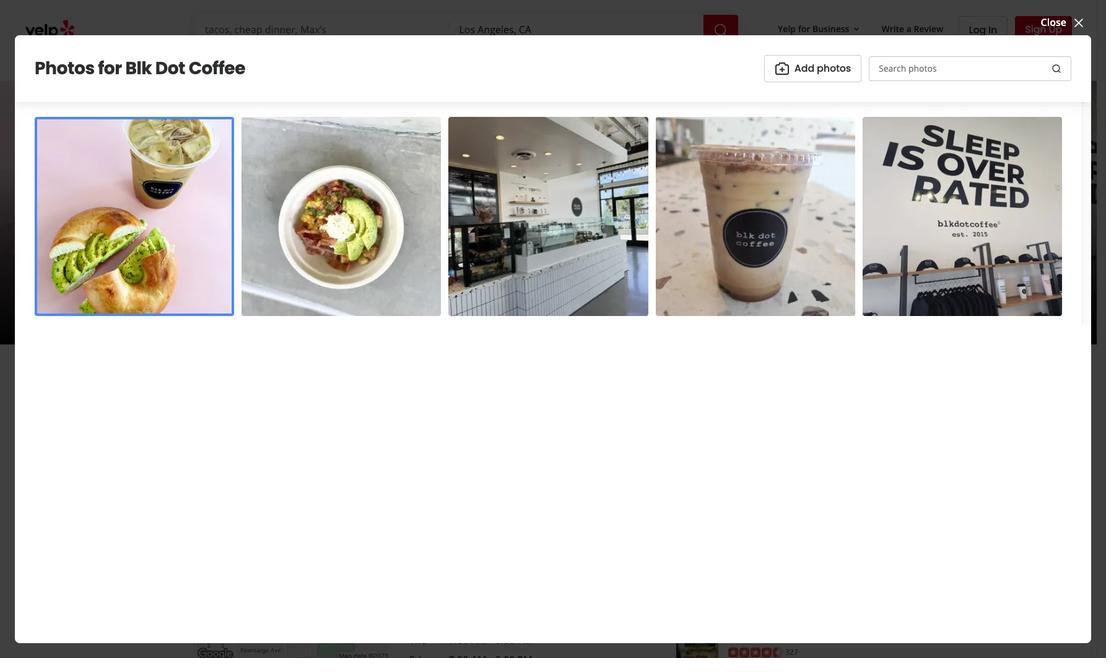 Task type: locate. For each thing, give the bounding box(es) containing it.
1 vertical spatial coffee
[[304, 190, 402, 231]]

breakfast & brunch link
[[262, 264, 358, 277]]

1 horizontal spatial pm
[[517, 634, 532, 648]]

0 horizontal spatial for
[[98, 56, 122, 80]]

thu
[[409, 634, 427, 648]]

see left all
[[805, 298, 823, 312]]

3.5 star rating image
[[194, 233, 303, 253]]

0 horizontal spatial pm
[[294, 285, 309, 299]]

review
[[914, 23, 943, 34]]

1 horizontal spatial blk
[[194, 190, 240, 231]]

2 vertical spatial coffee
[[364, 264, 395, 277]]

am up by
[[247, 285, 263, 299]]

, left sandwiches
[[426, 264, 428, 277]]

coffee
[[189, 56, 245, 80], [304, 190, 402, 231], [364, 264, 395, 277]]

None search field
[[195, 15, 741, 45]]

hours
[[336, 287, 357, 298]]

blk dot coffee
[[194, 190, 402, 231]]

ago
[[359, 306, 375, 317]]

the
[[728, 630, 746, 643]]

0 horizontal spatial ,
[[358, 264, 361, 277]]

0 vertical spatial 7:00
[[225, 285, 245, 299]]

edit button
[[496, 264, 521, 279]]

am right thu on the bottom left
[[471, 634, 487, 648]]

0 horizontal spatial dot
[[155, 56, 185, 80]]

business
[[812, 23, 849, 34]]

0 vertical spatial am
[[247, 285, 263, 299]]

1 horizontal spatial -
[[489, 634, 492, 648]]

0 horizontal spatial see
[[322, 287, 335, 298]]

see hours link
[[316, 285, 363, 300]]

open
[[194, 285, 220, 299]]

dot
[[155, 56, 185, 80], [246, 190, 298, 231]]

coffee for ,
[[364, 264, 395, 277]]

7:00
[[225, 285, 245, 299], [449, 634, 468, 648]]

0 vertical spatial for
[[798, 23, 810, 34]]

5
[[839, 298, 846, 312]]

0 horizontal spatial -
[[266, 285, 269, 299]]

1 vertical spatial for
[[98, 56, 122, 80]]

0 vertical spatial see
[[322, 287, 335, 298]]

photos right 5
[[848, 298, 882, 312]]

1 horizontal spatial 6:00
[[495, 634, 515, 648]]

see left hours
[[322, 287, 335, 298]]

am
[[247, 285, 263, 299], [471, 634, 487, 648]]

yelp for business
[[778, 23, 849, 34]]

1 vertical spatial see
[[805, 298, 823, 312]]

breakfast
[[262, 264, 310, 277]]

see
[[322, 287, 335, 298], [805, 298, 823, 312]]

0 horizontal spatial blk
[[125, 56, 152, 80]]

see for see all 5 photos
[[805, 298, 823, 312]]

1 vertical spatial 6:00
[[495, 634, 515, 648]]

0 vertical spatial pm
[[294, 285, 309, 299]]

updated by the business 2 weeks ago
[[214, 306, 375, 317]]

in
[[988, 23, 997, 37]]

& left tea
[[398, 264, 405, 277]]

yelp for business button
[[773, 18, 867, 40]]

pm
[[294, 285, 309, 299], [517, 634, 532, 648]]

3.5 (2 reviews)
[[311, 236, 378, 250]]

, down reviews)
[[358, 264, 361, 277]]

1 horizontal spatial am
[[471, 634, 487, 648]]

16 chevron down v2 image
[[852, 24, 862, 34]]

-
[[266, 285, 269, 299], [489, 634, 492, 648]]

tea
[[408, 264, 426, 277]]

0 horizontal spatial am
[[247, 285, 263, 299]]

&
[[313, 264, 320, 277], [398, 264, 405, 277]]

for for business
[[798, 23, 810, 34]]

sandwiches
[[431, 264, 489, 277]]

photos right add
[[817, 61, 851, 75]]

dot left restaurants
[[155, 56, 185, 80]]

by
[[253, 306, 264, 317]]

for right the photos
[[98, 56, 122, 80]]

0 vertical spatial blk
[[125, 56, 152, 80]]

1 , from the left
[[358, 264, 361, 277]]

7:00 up updated
[[225, 285, 245, 299]]

1 horizontal spatial dot
[[246, 190, 298, 231]]

a
[[906, 23, 912, 34]]

for right yelp
[[798, 23, 810, 34]]

16 claim filled v2 image
[[194, 265, 204, 275]]

1 horizontal spatial ,
[[426, 264, 428, 277]]

0 vertical spatial coffee
[[189, 56, 245, 80]]

& left brunch at the left of page
[[313, 264, 320, 277]]

blk
[[125, 56, 152, 80], [194, 190, 240, 231]]

for
[[798, 23, 810, 34], [98, 56, 122, 80]]

photo of blk dot coffee - cypress, ca, us. opens 10.2.23 image
[[550, 81, 746, 345]]

,
[[358, 264, 361, 277], [426, 264, 428, 277]]

7:00 right thu on the bottom left
[[449, 634, 468, 648]]

0 horizontal spatial &
[[313, 264, 320, 277]]

sign up
[[1025, 22, 1062, 37]]

photos for blk dot coffee
[[35, 56, 245, 80]]

1 vertical spatial pm
[[517, 634, 532, 648]]

6:00
[[271, 285, 291, 299], [495, 634, 515, 648]]

0 vertical spatial dot
[[155, 56, 185, 80]]

1 vertical spatial -
[[489, 634, 492, 648]]

bagelry-
[[749, 630, 789, 643]]

close button
[[1041, 15, 1086, 30]]

photos
[[817, 61, 851, 75], [848, 298, 882, 312]]

habra
[[806, 630, 837, 643]]

the bagelry- la habra image
[[676, 630, 718, 659]]

sandwiches link
[[431, 264, 489, 277]]

2
[[323, 306, 328, 317]]

dot up 3.5 star rating image
[[246, 190, 298, 231]]

for inside 'yelp for business' button
[[798, 23, 810, 34]]

0 vertical spatial 6:00
[[271, 285, 291, 299]]

1 vertical spatial 7:00
[[449, 634, 468, 648]]

menu element
[[194, 417, 657, 497]]

write a review
[[881, 23, 943, 34]]

1 horizontal spatial see
[[805, 298, 823, 312]]

write a review link
[[877, 18, 948, 40]]

327
[[785, 648, 798, 658]]

1 horizontal spatial &
[[398, 264, 405, 277]]

business
[[283, 306, 320, 317]]

24 add photo v2 image
[[775, 61, 789, 76]]

1 horizontal spatial for
[[798, 23, 810, 34]]



Task type: describe. For each thing, give the bounding box(es) containing it.
sign up link
[[1015, 16, 1072, 43]]

photos
[[35, 56, 95, 80]]

coffee for dot
[[189, 56, 245, 80]]

map image
[[194, 569, 389, 659]]

log
[[969, 23, 986, 37]]

the
[[266, 306, 281, 317]]

(2
[[327, 236, 336, 250]]

see all 5 photos
[[805, 298, 882, 312]]

edit
[[502, 266, 516, 277]]

brunch
[[323, 264, 358, 277]]

2 & from the left
[[398, 264, 405, 277]]

1 & from the left
[[313, 264, 320, 277]]

1 horizontal spatial 7:00
[[449, 634, 468, 648]]

photo of blk dot coffee - cypress, ca, us. image
[[0, 81, 198, 345]]

sign
[[1025, 22, 1046, 37]]

the bagelry- la habra
[[728, 630, 837, 643]]

0 horizontal spatial 7:00
[[225, 285, 245, 299]]

7:00 am - 6:00 pm
[[449, 634, 532, 648]]

1 vertical spatial blk
[[194, 190, 240, 231]]

Search photos text field
[[869, 56, 1071, 81]]

search image
[[1052, 64, 1061, 74]]

add photos link
[[764, 55, 861, 82]]

photo of blk dot coffee - cypress, ca, us. regular size, iced spicy honey oat milk latte!! so good! image
[[746, 81, 944, 345]]

coffee & tea link
[[364, 264, 426, 277]]

reviews)
[[339, 236, 378, 250]]

write
[[881, 23, 904, 34]]

weeks
[[330, 306, 357, 317]]

see hours
[[322, 287, 357, 298]]

the bagelry- la habra link
[[728, 630, 837, 643]]

up
[[1049, 22, 1062, 37]]

la
[[792, 630, 804, 643]]

photo of blk dot coffee - cypress, ca, us. wall decor image
[[944, 81, 1106, 345]]

log in
[[969, 23, 997, 37]]

log in link
[[958, 16, 1008, 43]]

1 vertical spatial photos
[[848, 298, 882, 312]]

open 7:00 am - 6:00 pm
[[194, 285, 309, 299]]

breakfast & brunch , coffee & tea , sandwiches
[[262, 264, 489, 277]]

24 close v2 image
[[1071, 15, 1086, 30]]

photo of blk dot coffee - cypress, ca, us. brekkie bowl image
[[198, 81, 550, 345]]

claimed
[[207, 264, 246, 277]]

4.5 star rating image
[[728, 649, 783, 659]]

see all 5 photos link
[[785, 290, 903, 320]]

0 horizontal spatial 6:00
[[271, 285, 291, 299]]

1 vertical spatial dot
[[246, 190, 298, 231]]

(2 reviews) link
[[327, 236, 378, 250]]

updated
[[214, 306, 251, 317]]

all
[[825, 298, 837, 312]]

yelp
[[778, 23, 796, 34]]

add
[[794, 61, 814, 75]]

restaurants link
[[193, 45, 279, 81]]

search image
[[713, 23, 728, 38]]

see for see hours
[[322, 287, 335, 298]]

restaurants
[[203, 55, 252, 67]]

2 , from the left
[[426, 264, 428, 277]]

0 vertical spatial photos
[[817, 61, 851, 75]]

0 vertical spatial -
[[266, 285, 269, 299]]

add photos
[[794, 61, 851, 75]]

1 vertical spatial am
[[471, 634, 487, 648]]

3.5
[[311, 236, 325, 250]]

for for blk
[[98, 56, 122, 80]]

close
[[1041, 16, 1066, 29]]



Task type: vqa. For each thing, say whether or not it's contained in the screenshot.
'front…"'
no



